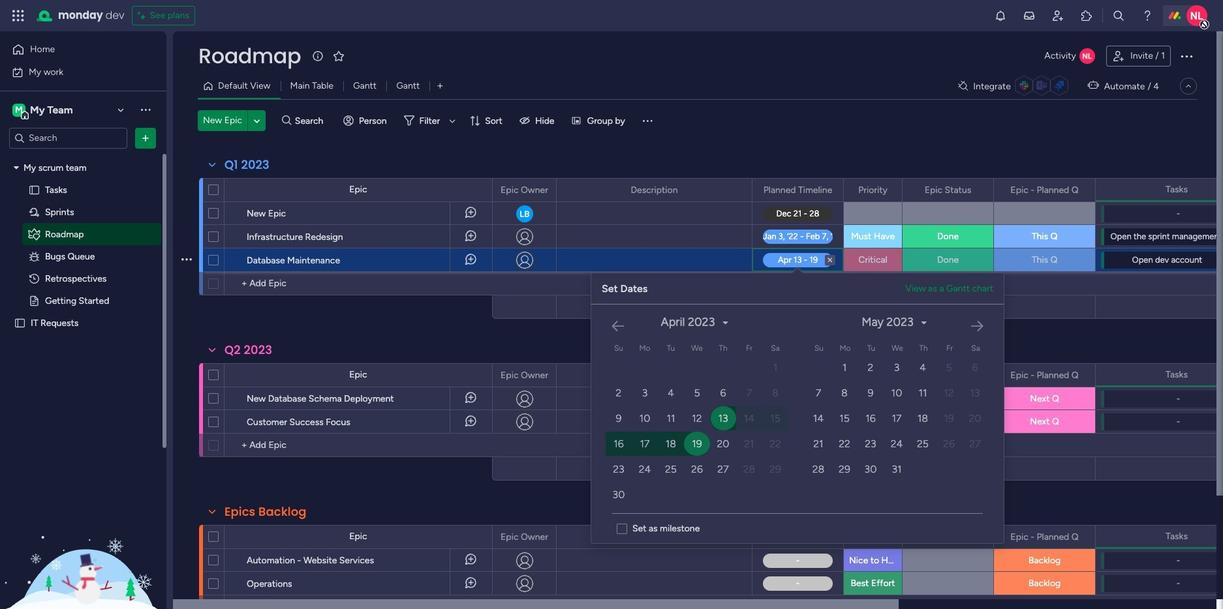 Task type: vqa. For each thing, say whether or not it's contained in the screenshot.
Workspace options image at top left
yes



Task type: locate. For each thing, give the bounding box(es) containing it.
search everything image
[[1112, 9, 1125, 22]]

notifications image
[[994, 9, 1007, 22]]

1 vertical spatial + add epic text field
[[231, 438, 486, 454]]

option
[[0, 156, 166, 159]]

public board image
[[28, 295, 40, 307], [14, 317, 26, 329]]

options image
[[538, 179, 547, 201], [884, 179, 893, 201], [1077, 179, 1086, 201], [181, 221, 192, 252], [181, 244, 192, 276], [538, 365, 547, 387], [181, 383, 192, 414], [181, 406, 192, 438], [538, 526, 547, 549], [734, 526, 743, 549], [825, 526, 834, 549], [1077, 526, 1086, 549], [181, 545, 192, 576]]

0 horizontal spatial public board image
[[14, 317, 26, 329]]

caret down image
[[723, 318, 728, 327], [921, 318, 927, 327]]

region
[[591, 300, 1223, 524]]

angle down image
[[254, 116, 260, 126]]

1 caret down image from the left
[[723, 318, 728, 327]]

show board description image
[[310, 50, 326, 63]]

caret down image
[[14, 163, 19, 172]]

Search in workspace field
[[27, 131, 109, 146]]

0 vertical spatial + add epic text field
[[231, 276, 486, 292]]

noah lott image
[[1187, 5, 1208, 26]]

+ Add Epic text field
[[231, 276, 486, 292], [231, 438, 486, 454]]

board activity image
[[1080, 48, 1095, 64]]

invite members image
[[1052, 9, 1065, 22]]

None field
[[195, 42, 304, 70], [221, 157, 273, 174], [1163, 182, 1191, 197], [497, 183, 551, 197], [628, 183, 681, 197], [760, 183, 836, 197], [855, 183, 891, 197], [921, 183, 975, 197], [1007, 183, 1082, 197], [221, 342, 275, 359], [1163, 368, 1191, 382], [497, 368, 551, 383], [760, 368, 836, 383], [855, 368, 891, 383], [921, 368, 975, 383], [1007, 368, 1082, 383], [221, 504, 310, 521], [1163, 530, 1191, 544], [497, 530, 551, 545], [628, 530, 681, 545], [760, 530, 836, 545], [855, 530, 891, 545], [921, 530, 975, 545], [1007, 530, 1082, 545], [195, 42, 304, 70], [221, 157, 273, 174], [1163, 182, 1191, 197], [497, 183, 551, 197], [628, 183, 681, 197], [760, 183, 836, 197], [855, 183, 891, 197], [921, 183, 975, 197], [1007, 183, 1082, 197], [221, 342, 275, 359], [1163, 368, 1191, 382], [497, 368, 551, 383], [760, 368, 836, 383], [855, 368, 891, 383], [921, 368, 975, 383], [1007, 368, 1082, 383], [221, 504, 310, 521], [1163, 530, 1191, 544], [497, 530, 551, 545], [628, 530, 681, 545], [760, 530, 836, 545], [855, 530, 891, 545], [921, 530, 975, 545], [1007, 530, 1082, 545]]

workspace image
[[12, 103, 25, 117]]

2 caret down image from the left
[[921, 318, 927, 327]]

0 vertical spatial public board image
[[28, 295, 40, 307]]

menu image
[[641, 114, 654, 127]]

options image
[[1179, 48, 1194, 64], [139, 132, 152, 145], [825, 179, 834, 201], [181, 197, 192, 229], [1077, 365, 1086, 387], [884, 526, 893, 549], [975, 526, 984, 549], [181, 568, 192, 600]]

dapulse integrations image
[[958, 81, 968, 91]]

help image
[[1141, 9, 1154, 22]]

0 horizontal spatial caret down image
[[723, 318, 728, 327]]

list box
[[0, 154, 166, 510]]

add view image
[[437, 81, 443, 91]]

1 horizontal spatial public board image
[[28, 295, 40, 307]]

1 horizontal spatial caret down image
[[921, 318, 927, 327]]

arrow down image
[[445, 113, 460, 129]]

apps image
[[1080, 9, 1093, 22]]



Task type: describe. For each thing, give the bounding box(es) containing it.
lottie animation element
[[0, 478, 166, 610]]

select product image
[[12, 9, 25, 22]]

Search field
[[292, 112, 331, 130]]

lottie animation image
[[0, 478, 166, 610]]

1 + add epic text field from the top
[[231, 276, 486, 292]]

v2 search image
[[282, 113, 292, 128]]

workspace selection element
[[12, 102, 75, 119]]

home image
[[12, 43, 25, 56]]

public board image
[[28, 184, 40, 196]]

workspace options image
[[139, 103, 152, 116]]

add to favorites image
[[332, 49, 345, 62]]

autopilot image
[[1088, 77, 1099, 94]]

my work image
[[12, 66, 23, 78]]

collapse board header image
[[1183, 81, 1194, 91]]

1 vertical spatial public board image
[[14, 317, 26, 329]]

2 + add epic text field from the top
[[231, 438, 486, 454]]

see plans image
[[138, 8, 150, 23]]

inbox image
[[1023, 9, 1036, 22]]



